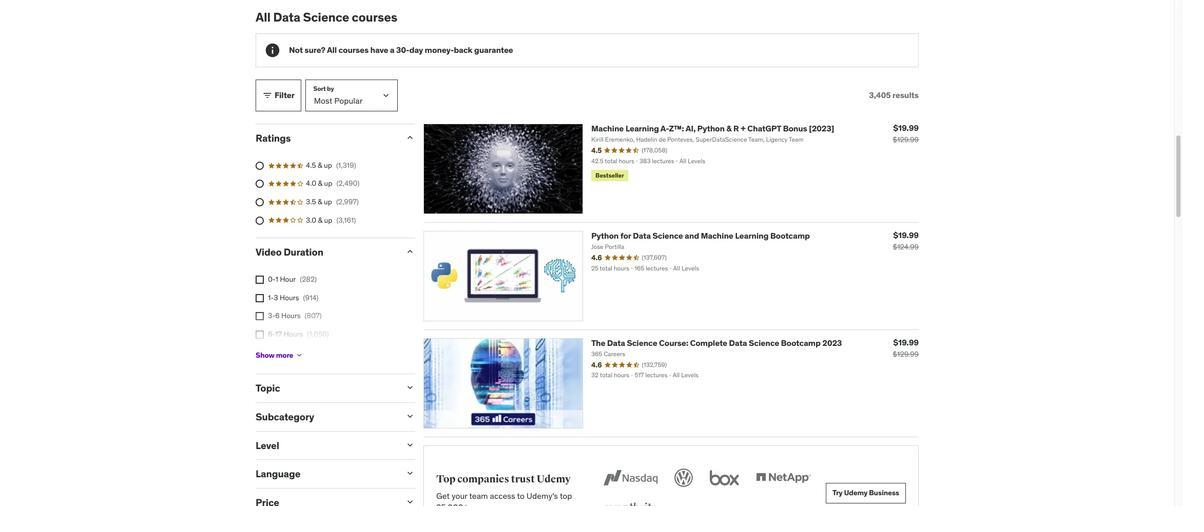 Task type: locate. For each thing, give the bounding box(es) containing it.
python left for at the right of page
[[591, 230, 619, 241]]

top
[[436, 473, 456, 486]]

25,000+
[[436, 502, 469, 506]]

2 up from the top
[[324, 179, 332, 188]]

$19.99 for machine learning a-z™: ai, python & r + chatgpt bonus [2023]
[[894, 123, 919, 133]]

$19.99 $129.99 for the data science course: complete data science bootcamp 2023
[[893, 337, 919, 359]]

up right 4.5
[[324, 161, 332, 170]]

+
[[741, 123, 746, 134]]

data up not
[[273, 9, 300, 25]]

guarantee
[[474, 45, 513, 55]]

& right 4.0
[[318, 179, 323, 188]]

courses inside top companies trust udemy get your team access to udemy's top 25,000+ courses
[[471, 502, 499, 506]]

1 up from the top
[[324, 161, 332, 170]]

1 vertical spatial bootcamp
[[781, 338, 821, 348]]

udemy right try
[[844, 488, 868, 498]]

topic button
[[256, 382, 397, 394]]

xsmall image left the 0-
[[256, 276, 264, 284]]

video duration button
[[256, 246, 397, 258]]

small image for language
[[405, 468, 415, 479]]

udemy inside top companies trust udemy get your team access to udemy's top 25,000+ courses
[[537, 473, 571, 486]]

machine learning a-z™: ai, python & r + chatgpt bonus [2023]
[[591, 123, 834, 134]]

more
[[276, 350, 293, 360]]

try udemy business link
[[826, 483, 906, 503]]

up for 3.5 & up
[[324, 197, 332, 206]]

4 up from the top
[[324, 215, 332, 225]]

xsmall image right more
[[295, 351, 304, 359]]

& left "r" on the top of page
[[727, 123, 732, 134]]

1 vertical spatial $19.99
[[894, 230, 919, 240]]

courses up have
[[352, 9, 397, 25]]

python right ai,
[[698, 123, 725, 134]]

duration
[[284, 246, 323, 258]]

1 vertical spatial $19.99 $129.99
[[893, 337, 919, 359]]

all
[[256, 9, 271, 25], [327, 45, 337, 55]]

0 horizontal spatial udemy
[[537, 473, 571, 486]]

xsmall image
[[256, 294, 264, 302], [256, 331, 264, 339]]

1 vertical spatial all
[[327, 45, 337, 55]]

30-
[[396, 45, 409, 55]]

3.5
[[306, 197, 316, 206]]

1 vertical spatial courses
[[339, 45, 369, 55]]

top companies trust udemy get your team access to udemy's top 25,000+ courses
[[436, 473, 572, 506]]

hours right 3
[[280, 293, 299, 302]]

0 vertical spatial python
[[698, 123, 725, 134]]

up
[[324, 161, 332, 170], [324, 179, 332, 188], [324, 197, 332, 206], [324, 215, 332, 225]]

language button
[[256, 468, 397, 480]]

z™:
[[669, 123, 684, 134]]

2 small image from the top
[[405, 383, 415, 393]]

0 vertical spatial machine
[[591, 123, 624, 134]]

to
[[517, 491, 525, 501]]

1 vertical spatial python
[[591, 230, 619, 241]]

0 vertical spatial $19.99 $129.99
[[893, 123, 919, 144]]

$19.99 $129.99
[[893, 123, 919, 144], [893, 337, 919, 359]]

1 horizontal spatial udemy
[[844, 488, 868, 498]]

xsmall image left 3-
[[256, 312, 264, 321]]

3 $19.99 from the top
[[894, 337, 919, 347]]

$19.99 for python for data science and machine learning bootcamp
[[894, 230, 919, 240]]

machine learning a-z™: ai, python & r + chatgpt bonus [2023] link
[[591, 123, 834, 134]]

up right 4.0
[[324, 179, 332, 188]]

bootcamp
[[770, 230, 810, 241], [781, 338, 821, 348]]

1 xsmall image from the top
[[256, 294, 264, 302]]

0 vertical spatial $19.99
[[894, 123, 919, 133]]

0 vertical spatial udemy
[[537, 473, 571, 486]]

0 vertical spatial all
[[256, 9, 271, 25]]

$129.99
[[893, 135, 919, 144], [893, 349, 919, 359]]

1 vertical spatial learning
[[735, 230, 769, 241]]

companies
[[457, 473, 509, 486]]

up for 4.0 & up
[[324, 179, 332, 188]]

4.5
[[306, 161, 316, 170]]

show
[[256, 350, 275, 360]]

2 vertical spatial $19.99
[[894, 337, 919, 347]]

1 $129.99 from the top
[[893, 135, 919, 144]]

the data science course: complete data science bootcamp 2023
[[591, 338, 842, 348]]

python for data science and machine learning bootcamp link
[[591, 230, 810, 241]]

hours right 17
[[284, 330, 303, 339]]

xsmall image left 1-
[[256, 294, 264, 302]]

courses for science
[[352, 9, 397, 25]]

3 up from the top
[[324, 197, 332, 206]]

4.0
[[306, 179, 316, 188]]

science
[[303, 9, 349, 25], [653, 230, 683, 241], [627, 338, 658, 348], [749, 338, 779, 348]]

hours for 3-6 hours
[[281, 311, 301, 321]]

2 $19.99 $129.99 from the top
[[893, 337, 919, 359]]

courses down team
[[471, 502, 499, 506]]

6-
[[268, 330, 275, 339]]

language
[[256, 468, 301, 480]]

hours right 6
[[281, 311, 301, 321]]

0 vertical spatial xsmall image
[[256, 294, 264, 302]]

0 vertical spatial learning
[[626, 123, 659, 134]]

udemy
[[537, 473, 571, 486], [844, 488, 868, 498]]

0 vertical spatial bootcamp
[[770, 230, 810, 241]]

1 horizontal spatial python
[[698, 123, 725, 134]]

2 vertical spatial xsmall image
[[295, 351, 304, 359]]

2 vertical spatial courses
[[471, 502, 499, 506]]

0 vertical spatial $129.99
[[893, 135, 919, 144]]

4 small image from the top
[[405, 497, 415, 506]]

chatgpt
[[748, 123, 781, 134]]

ratings button
[[256, 132, 397, 144]]

filter
[[275, 90, 295, 100]]

small image
[[262, 90, 273, 101], [405, 133, 415, 143], [405, 411, 415, 421], [405, 440, 415, 450]]

1-3 hours (914)
[[268, 293, 319, 302]]

up right 3.0
[[324, 215, 332, 225]]

courses left have
[[339, 45, 369, 55]]

courses
[[352, 9, 397, 25], [339, 45, 369, 55], [471, 502, 499, 506]]

4.5 & up (1,319)
[[306, 161, 356, 170]]

4.0 & up (2,490)
[[306, 179, 360, 188]]

small image
[[405, 247, 415, 257], [405, 383, 415, 393], [405, 468, 415, 479], [405, 497, 415, 506]]

1 $19.99 $129.99 from the top
[[893, 123, 919, 144]]

money-
[[425, 45, 454, 55]]

up right 3.5
[[324, 197, 332, 206]]

get
[[436, 491, 450, 501]]

3,405 results
[[869, 90, 919, 100]]

& right 3.5
[[318, 197, 322, 206]]

0 vertical spatial xsmall image
[[256, 276, 264, 284]]

0 horizontal spatial learning
[[626, 123, 659, 134]]

0 horizontal spatial machine
[[591, 123, 624, 134]]

1 vertical spatial xsmall image
[[256, 312, 264, 321]]

$19.99 inside $19.99 $124.99
[[894, 230, 919, 240]]

1 vertical spatial $129.99
[[893, 349, 919, 359]]

learning
[[626, 123, 659, 134], [735, 230, 769, 241]]

python
[[698, 123, 725, 134], [591, 230, 619, 241]]

3,405
[[869, 90, 891, 100]]

1 vertical spatial xsmall image
[[256, 331, 264, 339]]

up for 3.0 & up
[[324, 215, 332, 225]]

0 horizontal spatial all
[[256, 9, 271, 25]]

up for 4.5 & up
[[324, 161, 332, 170]]

small image for level
[[405, 440, 415, 450]]

2 $129.99 from the top
[[893, 349, 919, 359]]

& right 3.0
[[318, 215, 323, 225]]

a-
[[661, 123, 669, 134]]

2 xsmall image from the top
[[256, 331, 264, 339]]

hours
[[280, 293, 299, 302], [281, 311, 301, 321], [284, 330, 303, 339], [281, 348, 300, 357]]

subcategory
[[256, 411, 314, 423]]

udemy up udemy's
[[537, 473, 571, 486]]

the
[[591, 338, 606, 348]]

xsmall image
[[256, 276, 264, 284], [256, 312, 264, 321], [295, 351, 304, 359]]

& right 4.5
[[318, 161, 322, 170]]

machine
[[591, 123, 624, 134], [701, 230, 734, 241]]

1 $19.99 from the top
[[894, 123, 919, 133]]

the data science course: complete data science bootcamp 2023 link
[[591, 338, 842, 348]]

0 horizontal spatial python
[[591, 230, 619, 241]]

$19.99
[[894, 123, 919, 133], [894, 230, 919, 240], [894, 337, 919, 347]]

small image inside filter button
[[262, 90, 273, 101]]

$124.99
[[893, 242, 919, 252]]

0 vertical spatial courses
[[352, 9, 397, 25]]

[2023]
[[809, 123, 834, 134]]

results
[[893, 90, 919, 100]]

2 $19.99 from the top
[[894, 230, 919, 240]]

show more
[[256, 350, 293, 360]]

1 small image from the top
[[405, 247, 415, 257]]

xsmall image left 6-
[[256, 331, 264, 339]]

3 small image from the top
[[405, 468, 415, 479]]

&
[[727, 123, 732, 134], [318, 161, 322, 170], [318, 179, 323, 188], [318, 197, 322, 206], [318, 215, 323, 225]]

1 horizontal spatial learning
[[735, 230, 769, 241]]

1 vertical spatial machine
[[701, 230, 734, 241]]

data right complete
[[729, 338, 747, 348]]

2023
[[823, 338, 842, 348]]

have
[[370, 45, 388, 55]]



Task type: vqa. For each thing, say whether or not it's contained in the screenshot.


Task type: describe. For each thing, give the bounding box(es) containing it.
17+
[[268, 348, 279, 357]]

try udemy business
[[833, 488, 900, 498]]

hours for 6-17 hours
[[284, 330, 303, 339]]

try
[[833, 488, 843, 498]]

3
[[274, 293, 278, 302]]

and
[[685, 230, 699, 241]]

0-
[[268, 275, 275, 284]]

course:
[[659, 338, 689, 348]]

back
[[454, 45, 473, 55]]

your
[[452, 491, 468, 501]]

filter button
[[256, 80, 301, 111]]

$129.99 for the data science course: complete data science bootcamp 2023
[[893, 349, 919, 359]]

business
[[869, 488, 900, 498]]

video duration
[[256, 246, 323, 258]]

udemy's
[[527, 491, 558, 501]]

$19.99 $124.99
[[893, 230, 919, 252]]

$129.99 for machine learning a-z™: ai, python & r + chatgpt bonus [2023]
[[893, 135, 919, 144]]

xsmall image for 6-
[[256, 331, 264, 339]]

sure?
[[305, 45, 325, 55]]

1 vertical spatial udemy
[[844, 488, 868, 498]]

$19.99 $129.99 for machine learning a-z™: ai, python & r + chatgpt bonus [2023]
[[893, 123, 919, 144]]

17
[[275, 330, 282, 339]]

3-
[[268, 311, 275, 321]]

courses for all
[[339, 45, 369, 55]]

(2,490)
[[337, 179, 360, 188]]

xsmall image for 1-
[[256, 294, 264, 302]]

python for data science and machine learning bootcamp
[[591, 230, 810, 241]]

trust
[[511, 473, 535, 486]]

bootcamp for learning
[[770, 230, 810, 241]]

for
[[621, 230, 631, 241]]

xsmall image for 0-
[[256, 276, 264, 284]]

level button
[[256, 439, 397, 452]]

1-
[[268, 293, 274, 302]]

ai,
[[686, 123, 696, 134]]

show more button
[[256, 345, 304, 366]]

3,405 results status
[[869, 90, 919, 100]]

access
[[490, 491, 515, 501]]

eventbrite image
[[601, 497, 660, 506]]

a
[[390, 45, 395, 55]]

1 horizontal spatial machine
[[701, 230, 734, 241]]

(914)
[[303, 293, 319, 302]]

3-6 hours (807)
[[268, 311, 322, 321]]

bootcamp for science
[[781, 338, 821, 348]]

17+ hours
[[268, 348, 300, 357]]

small image for subcategory
[[405, 411, 415, 421]]

top
[[560, 491, 572, 501]]

xsmall image inside "show more" button
[[295, 351, 304, 359]]

1
[[275, 275, 278, 284]]

nasdaq image
[[601, 466, 660, 489]]

data right the at the right of page
[[607, 338, 625, 348]]

(807)
[[305, 311, 322, 321]]

& for 3.0 & up (3,161)
[[318, 215, 323, 225]]

complete
[[690, 338, 728, 348]]

netapp image
[[754, 466, 813, 489]]

all data science courses
[[256, 9, 397, 25]]

hour
[[280, 275, 296, 284]]

hours right 17+
[[281, 348, 300, 357]]

(3,161)
[[337, 215, 356, 225]]

6
[[275, 311, 280, 321]]

(282)
[[300, 275, 317, 284]]

topic
[[256, 382, 280, 394]]

xsmall image for 3-
[[256, 312, 264, 321]]

6-17 hours (1,050)
[[268, 330, 329, 339]]

small image for video duration
[[405, 247, 415, 257]]

& for 3.5 & up (2,997)
[[318, 197, 322, 206]]

3.5 & up (2,997)
[[306, 197, 359, 206]]

video
[[256, 246, 282, 258]]

data right for at the right of page
[[633, 230, 651, 241]]

level
[[256, 439, 279, 452]]

& for 4.5 & up (1,319)
[[318, 161, 322, 170]]

subcategory button
[[256, 411, 397, 423]]

3.0 & up (3,161)
[[306, 215, 356, 225]]

$19.99 for the data science course: complete data science bootcamp 2023
[[894, 337, 919, 347]]

not sure? all courses have a 30-day money-back guarantee
[[289, 45, 513, 55]]

0-1 hour (282)
[[268, 275, 317, 284]]

team
[[469, 491, 488, 501]]

box image
[[708, 466, 742, 489]]

(2,997)
[[336, 197, 359, 206]]

(1,050)
[[307, 330, 329, 339]]

small image for ratings
[[405, 133, 415, 143]]

& for 4.0 & up (2,490)
[[318, 179, 323, 188]]

3.0
[[306, 215, 316, 225]]

r
[[734, 123, 739, 134]]

bonus
[[783, 123, 808, 134]]

not
[[289, 45, 303, 55]]

ratings
[[256, 132, 291, 144]]

hours for 1-3 hours
[[280, 293, 299, 302]]

(1,319)
[[336, 161, 356, 170]]

day
[[409, 45, 423, 55]]

1 horizontal spatial all
[[327, 45, 337, 55]]

volkswagen image
[[673, 466, 695, 489]]

small image for topic
[[405, 383, 415, 393]]



